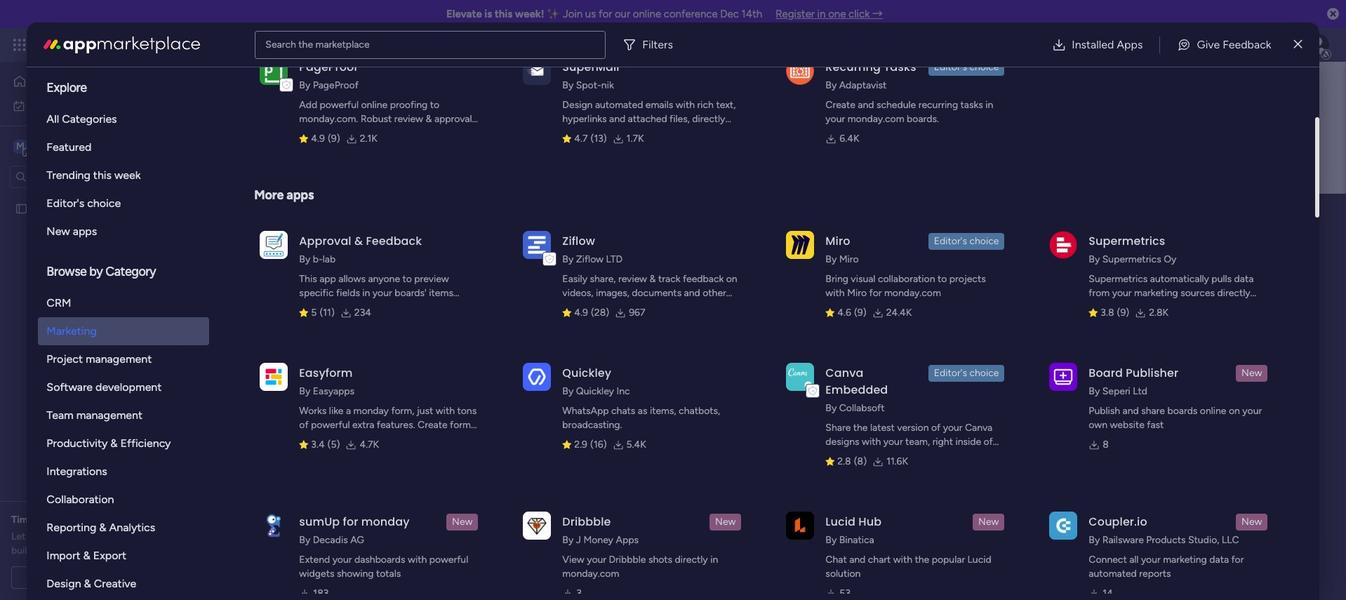 Task type: describe. For each thing, give the bounding box(es) containing it.
search everything image
[[1227, 38, 1241, 52]]

5.4k
[[627, 439, 647, 451]]

lucid inside chat and chart with the popular lucid solution
[[968, 554, 992, 566]]

powerful inside add powerful online proofing to monday.com. robust review & approval workflows.
[[320, 99, 359, 111]]

more
[[254, 187, 284, 203]]

charge
[[96, 545, 126, 557]]

see plans
[[246, 39, 288, 51]]

by inside approval & feedback by b-lab
[[299, 253, 311, 265]]

editor's choice for recurring tasks
[[934, 61, 999, 73]]

directly inside the "works like a monday form, just with tons of powerful extra features. create forms that sync directly into monday, within seconds."
[[343, 433, 376, 445]]

plans
[[265, 39, 288, 51]]

design automated emails with rich text, hyperlinks and attached files, directly from monday.com
[[563, 99, 736, 139]]

inbox image
[[1131, 38, 1145, 52]]

app logo image for works like a monday form, just with tons of powerful extra features. create forms that sync directly into monday, within seconds.
[[260, 363, 288, 391]]

lab
[[323, 253, 336, 265]]

0 vertical spatial pageproof
[[299, 59, 358, 75]]

workspace inside workspace selection element
[[60, 139, 115, 153]]

brad klo image
[[1307, 34, 1330, 56]]

app logo image for supermetrics automatically pulls data from your marketing sources directly into monday.com
[[1050, 231, 1078, 259]]

creative
[[94, 577, 136, 591]]

your inside extend your dashboards with powerful widgets showing totals
[[333, 554, 352, 566]]

& for analytics
[[99, 521, 106, 534]]

app logo image left canva embedded
[[787, 363, 815, 391]]

by decadis ag
[[299, 534, 364, 546]]

monday.com inside design automated emails with rich text, hyperlinks and attached files, directly from monday.com
[[586, 127, 643, 139]]

1 vertical spatial quickley
[[576, 385, 614, 397]]

add for add powerful online proofing to monday.com. robust review & approval workflows.
[[299, 99, 317, 111]]

and down (including
[[298, 317, 314, 329]]

dapulse x slim image
[[1294, 36, 1303, 53]]

extra
[[352, 419, 375, 431]]

with inside "bring visual collaboration to projects with miro for monday.com"
[[826, 287, 845, 299]]

for right us
[[599, 8, 612, 20]]

productivity & efficiency
[[47, 437, 171, 450]]

text,
[[716, 99, 736, 111]]

marketing inside supermetrics automatically pulls data from your marketing sources directly into monday.com
[[1135, 287, 1179, 299]]

add for add workspace description
[[349, 233, 367, 245]]

chatbots,
[[679, 405, 721, 417]]

supermail
[[563, 59, 620, 75]]

0 horizontal spatial boards
[[303, 283, 338, 296]]

give feedback
[[1198, 38, 1272, 51]]

4.9 for ziflow
[[575, 307, 588, 319]]

for inside the connect all your marketing data for automated reports
[[1232, 554, 1245, 566]]

all
[[1130, 554, 1139, 566]]

editor's choice down search in workspace field
[[47, 197, 121, 210]]

monday.com.
[[299, 113, 358, 125]]

2 vertical spatial monday
[[361, 514, 410, 530]]

monday.com inside "bring visual collaboration to projects with miro for monday.com"
[[885, 287, 942, 299]]

items,
[[650, 405, 677, 417]]

team management
[[47, 409, 143, 422]]

and inside easily share, review & track feedback on videos, images, documents and other creative assets.
[[684, 287, 701, 299]]

monday,
[[398, 433, 435, 445]]

14th
[[742, 8, 763, 20]]

j
[[576, 534, 581, 546]]

see plans button
[[227, 34, 294, 55]]

review up import & export
[[80, 531, 109, 543]]

create inside create and schedule recurring tasks in your monday.com boards.
[[826, 99, 856, 111]]

browse by category
[[47, 264, 156, 279]]

feedback inside button
[[1223, 38, 1272, 51]]

files,
[[670, 113, 690, 125]]

1 horizontal spatial our
[[615, 8, 631, 20]]

of right inside
[[984, 436, 993, 448]]

1 horizontal spatial online
[[633, 8, 662, 20]]

the inside chat and chart with the popular lucid solution
[[915, 554, 930, 566]]

this
[[299, 273, 317, 285]]

workspace image
[[13, 139, 27, 154]]

week!
[[515, 8, 545, 20]]

8
[[1103, 439, 1109, 451]]

analytics
[[109, 521, 155, 534]]

decadis
[[313, 534, 348, 546]]

main workspace inside workspace selection element
[[32, 139, 115, 153]]

accordingly.
[[299, 315, 353, 327]]

main inside workspace selection element
[[32, 139, 57, 153]]

for inside "bring visual collaboration to projects with miro for monday.com"
[[870, 287, 882, 299]]

broadcasting.
[[563, 419, 622, 431]]

my work button
[[8, 94, 151, 117]]

in inside this app allows anyone to preview specific fields in your boards' items (including images) and make updates accordingly.
[[363, 287, 370, 299]]

0 vertical spatial lucid
[[826, 514, 856, 530]]

management for team management
[[76, 409, 143, 422]]

2.8 (8)
[[838, 456, 867, 468]]

help image
[[1258, 38, 1272, 52]]

the for search
[[299, 38, 313, 50]]

app logo image for bring visual collaboration to projects with miro for monday.com
[[787, 231, 815, 259]]

supermail by spot-nik
[[563, 59, 620, 91]]

powerful inside extend your dashboards with powerful widgets showing totals
[[430, 554, 469, 566]]

projects
[[950, 273, 986, 285]]

chat
[[826, 554, 847, 566]]

0 vertical spatial monday
[[62, 37, 111, 53]]

1 horizontal spatial (9)
[[854, 307, 867, 319]]

b-
[[313, 253, 323, 265]]

register in one click → link
[[776, 8, 883, 20]]

publish
[[1089, 405, 1121, 417]]

Main workspace field
[[347, 199, 1290, 230]]

category
[[105, 264, 156, 279]]

2.8
[[838, 456, 852, 468]]

1 vertical spatial ziflow
[[576, 253, 604, 265]]

team,
[[906, 436, 930, 448]]

by adaptavist
[[826, 79, 887, 91]]

into inside supermetrics automatically pulls data from your marketing sources directly into monday.com
[[1089, 301, 1106, 313]]

4.7
[[575, 133, 588, 145]]

home button
[[8, 70, 151, 93]]

what
[[111, 531, 133, 543]]

marketing inside the connect all your marketing data for automated reports
[[1164, 554, 1208, 566]]

4.6
[[838, 307, 852, 319]]

notifications image
[[1100, 38, 1114, 52]]

canva inside canva embedded
[[826, 365, 864, 381]]

installed apps
[[1072, 38, 1143, 51]]

and inside this app allows anyone to preview specific fields in your boards' items (including images) and make updates accordingly.
[[383, 301, 399, 313]]

(9) for pageproof
[[328, 133, 340, 145]]

new for coupler.io
[[1242, 516, 1263, 528]]

reporting
[[47, 521, 96, 534]]

seconds.
[[299, 447, 338, 459]]

0 vertical spatial miro
[[826, 233, 851, 249]]

register
[[776, 8, 815, 20]]

app logo image for connect all your marketing data for automated reports
[[1050, 512, 1078, 540]]

a inside the "works like a monday form, just with tons of powerful extra features. create forms that sync directly into monday, within seconds."
[[346, 405, 351, 417]]

editor's down search in workspace field
[[47, 197, 84, 210]]

visited
[[388, 317, 417, 329]]

your inside create and schedule recurring tasks in your monday.com boards.
[[826, 113, 846, 125]]

trending
[[47, 169, 91, 182]]

53
[[840, 588, 851, 600]]

recent boards
[[265, 283, 338, 296]]

and inside publish and share boards online on your own website fast
[[1123, 405, 1139, 417]]

from inside supermetrics automatically pulls data from your marketing sources directly into monday.com
[[1089, 287, 1110, 299]]

in inside create and schedule recurring tasks in your monday.com boards.
[[986, 99, 994, 111]]

conference
[[664, 8, 718, 20]]

you've
[[136, 531, 164, 543]]

publish and share boards online on your own website fast
[[1089, 405, 1263, 431]]

items
[[429, 287, 454, 299]]

apps for more apps
[[287, 187, 314, 203]]

data inside supermetrics automatically pulls data from your marketing sources directly into monday.com
[[1235, 273, 1254, 285]]

automated inside the connect all your marketing data for automated reports
[[1089, 568, 1137, 580]]

add workspace description
[[349, 233, 469, 245]]

development
[[95, 381, 162, 394]]

4.7 (13)
[[575, 133, 607, 145]]

create inside the "works like a monday form, just with tons of powerful extra features. create forms that sync directly into monday, within seconds."
[[418, 419, 448, 431]]

from inside design automated emails with rich text, hyperlinks and attached files, directly from monday.com
[[563, 127, 584, 139]]

emails
[[646, 99, 674, 111]]

4.6 (9)
[[838, 307, 867, 319]]

time
[[11, 514, 34, 526]]

share
[[826, 422, 851, 434]]

boards inside publish and share boards online on your own website fast
[[1168, 405, 1198, 417]]

powerful inside the "works like a monday form, just with tons of powerful extra features. create forms that sync directly into monday, within seconds."
[[311, 419, 350, 431]]

view your dribbble shots directly in monday.com
[[563, 554, 718, 580]]

0 vertical spatial dribbble
[[563, 514, 611, 530]]

to for feedback
[[403, 273, 412, 285]]

filters button
[[617, 31, 685, 59]]

in down updates
[[458, 317, 466, 329]]

to inside "bring visual collaboration to projects with miro for monday.com"
[[938, 273, 947, 285]]

recurring
[[826, 59, 881, 75]]

easily share, review & track feedback on videos, images, documents and other creative assets.
[[563, 273, 738, 313]]

easily
[[563, 273, 588, 285]]

editor's for canva embedded
[[934, 367, 968, 379]]

by inside the supermail by spot-nik
[[563, 79, 574, 91]]

my work
[[31, 99, 68, 111]]

editor's choice for canva embedded
[[934, 367, 999, 379]]

free
[[62, 545, 81, 557]]

(9) for supermetrics
[[1117, 307, 1130, 319]]

with inside extend your dashboards with powerful widgets showing totals
[[408, 554, 427, 566]]

1 vertical spatial supermetrics
[[1103, 253, 1162, 265]]

review inside easily share, review & track feedback on videos, images, documents and other creative assets.
[[619, 273, 647, 285]]

easyform by easyapps
[[299, 365, 355, 397]]

efficiency
[[120, 437, 171, 450]]

apps for new apps
[[73, 225, 97, 238]]

dec
[[721, 8, 739, 20]]

review up what
[[97, 514, 127, 526]]

supermetrics by supermetrics oy
[[1089, 233, 1177, 265]]

us
[[586, 8, 596, 20]]

on inside easily share, review & track feedback on videos, images, documents and other creative assets.
[[727, 273, 738, 285]]

workspace selection element
[[13, 138, 117, 156]]

website
[[1110, 419, 1145, 431]]

permissions
[[418, 283, 478, 296]]

2.1k
[[360, 133, 378, 145]]

see
[[246, 39, 262, 51]]

supermetrics for supermetrics automatically pulls data from your marketing sources directly into monday.com
[[1089, 273, 1148, 285]]

editor's for recurring tasks
[[934, 61, 968, 73]]

featured
[[47, 140, 92, 154]]

by inside supermetrics by supermetrics oy
[[1089, 253, 1100, 265]]

allows
[[339, 273, 366, 285]]

search
[[266, 38, 296, 50]]

my
[[31, 99, 44, 111]]

1 vertical spatial this
[[93, 169, 112, 182]]

apps image
[[1193, 38, 1207, 52]]

new for board publisher
[[1242, 367, 1263, 379]]

apps marketplace image
[[44, 36, 200, 53]]

to for pageproof
[[430, 99, 440, 111]]

& for efficiency
[[110, 437, 118, 450]]

directly inside supermetrics automatically pulls data from your marketing sources directly into monday.com
[[1218, 287, 1251, 299]]

editor's choice for miro
[[934, 235, 999, 247]]

productivity
[[47, 437, 108, 450]]

editor's for miro
[[934, 235, 968, 247]]

categories
[[62, 112, 117, 126]]

1 vertical spatial miro
[[840, 253, 859, 265]]

expert
[[65, 514, 94, 526]]

of inside time for an expert review let our experts review what you've built so far. free of charge
[[84, 545, 93, 557]]

chat and chart with the popular lucid solution
[[826, 554, 992, 580]]

app logo image for view your dribbble shots directly in monday.com
[[523, 512, 551, 540]]

automatically
[[1151, 273, 1210, 285]]

2.8k
[[1150, 307, 1169, 319]]

monday.com!
[[826, 450, 886, 462]]

4.9 for pageproof
[[311, 133, 325, 145]]

version
[[898, 422, 929, 434]]

design for design & creative
[[47, 577, 81, 591]]

on inside publish and share boards online on your own website fast
[[1229, 405, 1241, 417]]

0 vertical spatial management
[[142, 37, 218, 53]]

app logo image for design automated emails with rich text, hyperlinks and attached files, directly from monday.com
[[523, 57, 551, 85]]



Task type: vqa. For each thing, say whether or not it's contained in the screenshot.


Task type: locate. For each thing, give the bounding box(es) containing it.
app logo image for this app allows anyone to preview specific fields in your boards' items (including images) and make updates accordingly.
[[260, 231, 288, 259]]

select product image
[[13, 38, 27, 52]]

connect
[[1089, 554, 1127, 566]]

1 horizontal spatial from
[[1089, 287, 1110, 299]]

apps right notifications "image"
[[1117, 38, 1143, 51]]

management for project management
[[86, 352, 152, 366]]

1 vertical spatial main workspace
[[350, 199, 531, 230]]

directly inside design automated emails with rich text, hyperlinks and attached files, directly from monday.com
[[693, 113, 726, 125]]

test list box
[[0, 194, 179, 410]]

2 horizontal spatial online
[[1201, 405, 1227, 417]]

2 vertical spatial management
[[76, 409, 143, 422]]

monday.com down automatically
[[1109, 301, 1166, 313]]

for up ag
[[343, 514, 358, 530]]

your inside view your dribbble shots directly in monday.com
[[587, 554, 607, 566]]

0 vertical spatial canva
[[826, 365, 864, 381]]

0 vertical spatial marketing
[[1135, 287, 1179, 299]]

lucid right 'popular'
[[968, 554, 992, 566]]

miro up "by miro"
[[826, 233, 851, 249]]

llc
[[1222, 534, 1240, 546]]

0 horizontal spatial main
[[32, 139, 57, 153]]

with inside the "works like a monday form, just with tons of powerful extra features. create forms that sync directly into monday, within seconds."
[[436, 405, 455, 417]]

& left creative
[[84, 577, 91, 591]]

1 vertical spatial boards
[[1168, 405, 1198, 417]]

canva inside share the latest version of your canva designs with your team, right inside of monday.com!
[[965, 422, 993, 434]]

the for share
[[854, 422, 868, 434]]

monday up the home button
[[62, 37, 111, 53]]

0 horizontal spatial data
[[1210, 554, 1230, 566]]

choice for recurring tasks
[[970, 61, 999, 73]]

quickley by quickley inc
[[563, 365, 630, 397]]

0 horizontal spatial canva
[[826, 365, 864, 381]]

1 horizontal spatial into
[[1089, 301, 1106, 313]]

supermetrics inside supermetrics automatically pulls data from your marketing sources directly into monday.com
[[1089, 273, 1148, 285]]

1 vertical spatial on
[[1229, 405, 1241, 417]]

editor's choice up inside
[[934, 367, 999, 379]]

main right workspace image
[[32, 139, 57, 153]]

monday.com inside create and schedule recurring tasks in your monday.com boards.
[[848, 113, 905, 125]]

by
[[299, 79, 311, 91], [563, 79, 574, 91], [826, 79, 837, 91], [299, 253, 311, 265], [563, 253, 574, 265], [826, 253, 837, 265], [1089, 253, 1100, 265], [299, 385, 311, 397], [563, 385, 574, 397], [1089, 385, 1100, 397], [826, 402, 837, 414], [299, 534, 311, 546], [563, 534, 574, 546], [826, 534, 837, 546], [1089, 534, 1100, 546]]

test for public board icon
[[33, 203, 51, 215]]

0 vertical spatial add
[[299, 99, 317, 111]]

to left projects
[[938, 273, 947, 285]]

by
[[89, 264, 103, 279]]

0 vertical spatial main
[[32, 139, 57, 153]]

miro down visual
[[848, 287, 867, 299]]

editor's choice
[[934, 61, 999, 73], [47, 197, 121, 210], [934, 235, 999, 247], [934, 367, 999, 379]]

latest
[[871, 422, 895, 434]]

marketing
[[47, 324, 97, 338]]

money
[[584, 534, 614, 546]]

our inside time for an expert review let our experts review what you've built so far. free of charge
[[28, 531, 42, 543]]

1 horizontal spatial the
[[854, 422, 868, 434]]

and down feedback
[[684, 287, 701, 299]]

0 vertical spatial this
[[495, 8, 513, 20]]

and up website
[[1123, 405, 1139, 417]]

2 vertical spatial supermetrics
[[1089, 273, 1148, 285]]

embedded
[[826, 382, 888, 398]]

0 vertical spatial boards
[[303, 283, 338, 296]]

1 horizontal spatial create
[[826, 99, 856, 111]]

0 vertical spatial 4.9
[[311, 133, 325, 145]]

boards
[[265, 317, 295, 329]]

and
[[858, 99, 875, 111], [609, 113, 626, 125], [684, 287, 701, 299], [383, 301, 399, 313], [298, 317, 314, 329], [1123, 405, 1139, 417], [850, 554, 866, 566]]

(9) right 4.6
[[854, 307, 867, 319]]

1 vertical spatial main
[[350, 199, 405, 230]]

online up the filters popup button
[[633, 8, 662, 20]]

create down just
[[418, 419, 448, 431]]

choice for miro
[[970, 235, 999, 247]]

online inside publish and share boards online on your own website fast
[[1201, 405, 1227, 417]]

the inside share the latest version of your canva designs with your team, right inside of monday.com!
[[854, 422, 868, 434]]

help button
[[1227, 560, 1277, 583]]

into inside the "works like a monday form, just with tons of powerful extra features. create forms that sync directly into monday, within seconds."
[[378, 433, 395, 445]]

project
[[47, 352, 83, 366]]

1 vertical spatial feedback
[[366, 233, 422, 249]]

apps inside button
[[1117, 38, 1143, 51]]

0 horizontal spatial feedback
[[366, 233, 422, 249]]

4.9 (9)
[[311, 133, 340, 145]]

schedule a meeting button
[[11, 567, 168, 589]]

0 horizontal spatial apps
[[616, 534, 639, 546]]

0 horizontal spatial test
[[33, 203, 51, 215]]

boards.
[[907, 113, 939, 125]]

4.9 left "(28)"
[[575, 307, 588, 319]]

and inside create and schedule recurring tasks in your monday.com boards.
[[858, 99, 875, 111]]

dribbble up j
[[563, 514, 611, 530]]

1 vertical spatial a
[[89, 572, 94, 583]]

you
[[370, 317, 386, 329]]

1 horizontal spatial boards
[[1168, 405, 1198, 417]]

automated down the nik
[[595, 99, 643, 111]]

app logo image for whatsapp chats as items, chatbots, broadcasting.
[[523, 363, 551, 391]]

lucid up by binatica
[[826, 514, 856, 530]]

1 vertical spatial monday
[[354, 405, 389, 417]]

create down by adaptavist
[[826, 99, 856, 111]]

marketing up 2.8k
[[1135, 287, 1179, 299]]

supermetrics down supermetrics by supermetrics oy
[[1089, 273, 1148, 285]]

1 horizontal spatial apps
[[1117, 38, 1143, 51]]

0 horizontal spatial main workspace
[[32, 139, 115, 153]]

and down adaptavist
[[858, 99, 875, 111]]

with inside design automated emails with rich text, hyperlinks and attached files, directly from monday.com
[[676, 99, 695, 111]]

2 vertical spatial online
[[1201, 405, 1227, 417]]

1 vertical spatial from
[[1089, 287, 1110, 299]]

and up boards and dashboards you visited recently in this workspace
[[383, 301, 399, 313]]

to inside this app allows anyone to preview specific fields in your boards' items (including images) and make updates accordingly.
[[403, 273, 412, 285]]

& for feedback
[[355, 233, 363, 249]]

hyperlinks
[[563, 113, 607, 125]]

far.
[[46, 545, 60, 557]]

1 vertical spatial management
[[86, 352, 152, 366]]

dribbble inside view your dribbble shots directly in monday.com
[[609, 554, 646, 566]]

design inside design automated emails with rich text, hyperlinks and attached files, directly from monday.com
[[563, 99, 593, 111]]

app logo image down plans
[[260, 57, 288, 85]]

team
[[47, 409, 74, 422]]

1 horizontal spatial feedback
[[1223, 38, 1272, 51]]

2 vertical spatial miro
[[848, 287, 867, 299]]

new for lucid hub
[[979, 516, 999, 528]]

183
[[313, 588, 329, 600]]

and left attached
[[609, 113, 626, 125]]

add inside add powerful online proofing to monday.com. robust review & approval workflows.
[[299, 99, 317, 111]]

0 horizontal spatial our
[[28, 531, 42, 543]]

and inside design automated emails with rich text, hyperlinks and attached files, directly from monday.com
[[609, 113, 626, 125]]

studio,
[[1189, 534, 1220, 546]]

this left week in the top of the page
[[93, 169, 112, 182]]

directly inside view your dribbble shots directly in monday.com
[[675, 554, 708, 566]]

main workspace down all categories
[[32, 139, 115, 153]]

by inside ziflow by ziflow ltd
[[563, 253, 574, 265]]

1 vertical spatial canva
[[965, 422, 993, 434]]

export
[[93, 549, 126, 562]]

by inside quickley by quickley inc
[[563, 385, 574, 397]]

pageproof down search the marketplace
[[299, 59, 358, 75]]

monday.com down the schedule at the top of the page
[[848, 113, 905, 125]]

for
[[599, 8, 612, 20], [870, 287, 882, 299], [36, 514, 49, 526], [343, 514, 358, 530], [1232, 554, 1245, 566]]

1 vertical spatial marketing
[[1164, 554, 1208, 566]]

1 horizontal spatial apps
[[287, 187, 314, 203]]

0 horizontal spatial online
[[361, 99, 388, 111]]

1 horizontal spatial main workspace
[[350, 199, 531, 230]]

& inside approval & feedback by b-lab
[[355, 233, 363, 249]]

work inside button
[[47, 99, 68, 111]]

option
[[0, 196, 179, 199]]

0 horizontal spatial apps
[[73, 225, 97, 238]]

built
[[11, 545, 31, 557]]

reports
[[1140, 568, 1172, 580]]

dashboards up totals
[[355, 554, 406, 566]]

0 horizontal spatial from
[[563, 127, 584, 139]]

supermetrics for supermetrics by supermetrics oy
[[1089, 233, 1166, 249]]

1 vertical spatial dashboards
[[355, 554, 406, 566]]

0 horizontal spatial the
[[299, 38, 313, 50]]

from
[[563, 127, 584, 139], [1089, 287, 1110, 299]]

pageproof up 'monday.com.'
[[313, 79, 359, 91]]

0 vertical spatial on
[[727, 273, 738, 285]]

this right recently
[[468, 317, 484, 329]]

1 vertical spatial the
[[854, 422, 868, 434]]

monday.com inside view your dribbble shots directly in monday.com
[[563, 568, 620, 580]]

a
[[346, 405, 351, 417], [89, 572, 94, 583]]

dashboards for you
[[316, 317, 367, 329]]

for down visual
[[870, 287, 882, 299]]

monday.com down collaboration
[[885, 287, 942, 299]]

0 vertical spatial feedback
[[1223, 38, 1272, 51]]

1 vertical spatial into
[[378, 433, 395, 445]]

assets.
[[600, 301, 630, 313]]

0 vertical spatial quickley
[[563, 365, 612, 381]]

monday inside the "works like a monday form, just with tons of powerful extra features. create forms that sync directly into monday, within seconds."
[[354, 405, 389, 417]]

canva up embedded
[[826, 365, 864, 381]]

directly down pulls
[[1218, 287, 1251, 299]]

widgets
[[299, 568, 335, 580]]

3.4 (5)
[[311, 439, 340, 451]]

apps right more
[[287, 187, 314, 203]]

features.
[[377, 419, 415, 431]]

a inside button
[[89, 572, 94, 583]]

directly down rich
[[693, 113, 726, 125]]

2 horizontal spatial to
[[938, 273, 947, 285]]

our
[[615, 8, 631, 20], [28, 531, 42, 543]]

to inside add powerful online proofing to monday.com. robust review & approval workflows.
[[430, 99, 440, 111]]

4.9 down 'monday.com.'
[[311, 133, 325, 145]]

app logo image for create and schedule recurring tasks in your monday.com boards.
[[787, 57, 815, 85]]

dashboards down (including
[[316, 317, 367, 329]]

right
[[933, 436, 953, 448]]

automated inside design automated emails with rich text, hyperlinks and attached files, directly from monday.com
[[595, 99, 643, 111]]

design down import
[[47, 577, 81, 591]]

and down the binatica
[[850, 554, 866, 566]]

miro up the bring
[[840, 253, 859, 265]]

& inside easily share, review & track feedback on videos, images, documents and other creative assets.
[[650, 273, 656, 285]]

2.9
[[575, 439, 588, 451]]

monday.com down view
[[563, 568, 620, 580]]

& right approval
[[355, 233, 363, 249]]

all categories
[[47, 112, 117, 126]]

0 vertical spatial ziflow
[[563, 233, 595, 249]]

collabsoft
[[840, 402, 885, 414]]

0 vertical spatial supermetrics
[[1089, 233, 1166, 249]]

crm
[[47, 296, 71, 310]]

explore
[[47, 80, 87, 95]]

integrations
[[47, 465, 107, 478]]

dribbble left shots
[[609, 554, 646, 566]]

in left one
[[818, 8, 826, 20]]

3.4
[[311, 439, 325, 451]]

of up the that
[[299, 419, 309, 431]]

whatsapp chats as items, chatbots, broadcasting.
[[563, 405, 721, 431]]

pulls
[[1212, 273, 1232, 285]]

1 horizontal spatial data
[[1235, 273, 1254, 285]]

0 vertical spatial online
[[633, 8, 662, 20]]

new for dribbble
[[716, 516, 736, 528]]

0 vertical spatial test
[[33, 203, 51, 215]]

of inside the "works like a monday form, just with tons of powerful extra features. create forms that sync directly into monday, within seconds."
[[299, 419, 309, 431]]

easyform
[[299, 365, 353, 381]]

1 vertical spatial dribbble
[[609, 554, 646, 566]]

feedback inside approval & feedback by b-lab
[[366, 233, 422, 249]]

1.7k
[[627, 133, 644, 145]]

creative
[[563, 301, 598, 313]]

powerful
[[320, 99, 359, 111], [311, 419, 350, 431], [430, 554, 469, 566]]

0 vertical spatial apps
[[1117, 38, 1143, 51]]

by binatica
[[826, 534, 875, 546]]

installed apps button
[[1042, 31, 1155, 59]]

miro inside "bring visual collaboration to projects with miro for monday.com"
[[848, 287, 867, 299]]

(8)
[[854, 456, 867, 468]]

1 vertical spatial add
[[349, 233, 367, 245]]

review up images,
[[619, 273, 647, 285]]

public board image
[[15, 202, 28, 215]]

review inside add powerful online proofing to monday.com. robust review & approval workflows.
[[394, 113, 423, 125]]

1 vertical spatial automated
[[1089, 568, 1137, 580]]

2 horizontal spatial this
[[495, 8, 513, 20]]

main workspace
[[32, 139, 115, 153], [350, 199, 531, 230]]

the down collabsoft
[[854, 422, 868, 434]]

view
[[563, 554, 585, 566]]

app logo image left board
[[1050, 363, 1078, 391]]

extend
[[299, 554, 330, 566]]

in up images)
[[363, 287, 370, 299]]

1 horizontal spatial automated
[[1089, 568, 1137, 580]]

0 vertical spatial main workspace
[[32, 139, 115, 153]]

1 vertical spatial apps
[[73, 225, 97, 238]]

main
[[32, 139, 57, 153], [350, 199, 405, 230]]

that
[[299, 433, 317, 445]]

& for export
[[83, 549, 90, 562]]

description
[[419, 233, 469, 245]]

to up approval
[[430, 99, 440, 111]]

work up all
[[47, 99, 68, 111]]

on
[[727, 273, 738, 285], [1229, 405, 1241, 417]]

1 vertical spatial test
[[289, 349, 307, 361]]

canva embedded
[[826, 365, 888, 398]]

online right share
[[1201, 405, 1227, 417]]

0 horizontal spatial to
[[403, 273, 412, 285]]

0 horizontal spatial a
[[89, 572, 94, 583]]

directly
[[693, 113, 726, 125], [1218, 287, 1251, 299], [343, 433, 376, 445], [675, 554, 708, 566]]

click
[[849, 8, 870, 20]]

boards up (including
[[303, 283, 338, 296]]

in right tasks
[[986, 99, 994, 111]]

by inside 'easyform by easyapps'
[[299, 385, 311, 397]]

work for monday
[[113, 37, 139, 53]]

Search in workspace field
[[29, 169, 117, 185]]

& down proofing
[[426, 113, 432, 125]]

& left efficiency
[[110, 437, 118, 450]]

editor's up right
[[934, 367, 968, 379]]

(28)
[[591, 307, 610, 319]]

with inside share the latest version of your canva designs with your team, right inside of monday.com!
[[862, 436, 881, 448]]

works like a monday form, just with tons of powerful extra features. create forms that sync directly into monday, within seconds.
[[299, 405, 477, 459]]

choice for canva embedded
[[970, 367, 999, 379]]

public board image
[[265, 348, 281, 363]]

1 horizontal spatial test
[[289, 349, 307, 361]]

data right pulls
[[1235, 273, 1254, 285]]

to
[[430, 99, 440, 111], [403, 273, 412, 285], [938, 273, 947, 285]]

dashboards for with
[[355, 554, 406, 566]]

0 horizontal spatial create
[[418, 419, 448, 431]]

1 horizontal spatial design
[[563, 99, 593, 111]]

0 vertical spatial a
[[346, 405, 351, 417]]

test inside list box
[[33, 203, 51, 215]]

0 horizontal spatial lucid
[[826, 514, 856, 530]]

add up allows
[[349, 233, 367, 245]]

monday.com inside supermetrics automatically pulls data from your marketing sources directly into monday.com
[[1109, 301, 1166, 313]]

workflows.
[[299, 127, 346, 139]]

online inside add powerful online proofing to monday.com. robust review & approval workflows.
[[361, 99, 388, 111]]

ziflow up share,
[[576, 253, 604, 265]]

4.9
[[311, 133, 325, 145], [575, 307, 588, 319]]

(5)
[[328, 439, 340, 451]]

app logo image left recurring
[[787, 57, 815, 85]]

for inside time for an expert review let our experts review what you've built so far. free of charge
[[36, 514, 49, 526]]

app logo image
[[260, 57, 288, 85], [523, 57, 551, 85], [787, 57, 815, 85], [260, 231, 288, 259], [523, 231, 551, 259], [787, 231, 815, 259], [1050, 231, 1078, 259], [260, 363, 288, 391], [523, 363, 551, 391], [787, 363, 815, 391], [1050, 363, 1078, 391], [260, 512, 288, 540], [523, 512, 551, 540], [787, 512, 815, 540], [1050, 512, 1078, 540]]

1 horizontal spatial 4.9
[[575, 307, 588, 319]]

monday.com down hyperlinks
[[586, 127, 643, 139]]

1 vertical spatial create
[[418, 419, 448, 431]]

in inside view your dribbble shots directly in monday.com
[[711, 554, 718, 566]]

your inside the connect all your marketing data for automated reports
[[1142, 554, 1161, 566]]

0 horizontal spatial (9)
[[328, 133, 340, 145]]

the left 'popular'
[[915, 554, 930, 566]]

app logo image for extend your dashboards with powerful widgets showing totals
[[260, 512, 288, 540]]

give feedback link
[[1167, 31, 1283, 59]]

0 vertical spatial into
[[1089, 301, 1106, 313]]

dashboards inside extend your dashboards with powerful widgets showing totals
[[355, 554, 406, 566]]

app logo image left coupler.io
[[1050, 512, 1078, 540]]

a down import & export
[[89, 572, 94, 583]]

1 vertical spatial data
[[1210, 554, 1230, 566]]

1 vertical spatial pageproof
[[313, 79, 359, 91]]

3.8 (9)
[[1101, 307, 1130, 319]]

editor's up recurring
[[934, 61, 968, 73]]

canva up inside
[[965, 422, 993, 434]]

& for creative
[[84, 577, 91, 591]]

2 vertical spatial powerful
[[430, 554, 469, 566]]

tasks
[[884, 59, 917, 75]]

your inside this app allows anyone to preview specific fields in your boards' items (including images) and make updates accordingly.
[[373, 287, 392, 299]]

design for design automated emails with rich text, hyperlinks and attached files, directly from monday.com
[[563, 99, 593, 111]]

app logo image left ziflow by ziflow ltd
[[523, 231, 551, 259]]

elevate
[[447, 8, 482, 20]]

from down hyperlinks
[[563, 127, 584, 139]]

test for public board image
[[289, 349, 307, 361]]

your inside supermetrics automatically pulls data from your marketing sources directly into monday.com
[[1113, 287, 1132, 299]]

monday up extra
[[354, 405, 389, 417]]

editor's choice up projects
[[934, 235, 999, 247]]

our up so
[[28, 531, 42, 543]]

your inside publish and share boards online on your own website fast
[[1243, 405, 1263, 417]]

1 horizontal spatial this
[[468, 317, 484, 329]]

0 vertical spatial data
[[1235, 273, 1254, 285]]

app logo image left quickley by quickley inc
[[523, 363, 551, 391]]

2 vertical spatial the
[[915, 554, 930, 566]]

& left what
[[99, 521, 106, 534]]

0 horizontal spatial this
[[93, 169, 112, 182]]

directly right shots
[[675, 554, 708, 566]]

this right is
[[495, 8, 513, 20]]

share,
[[590, 273, 616, 285]]

this app allows anyone to preview specific fields in your boards' items (including images) and make updates accordingly.
[[299, 273, 463, 327]]

0 vertical spatial powerful
[[320, 99, 359, 111]]

invite members image
[[1162, 38, 1176, 52]]

app logo image down main workspace field on the top
[[787, 231, 815, 259]]

add powerful online proofing to monday.com. robust review & approval workflows.
[[299, 99, 472, 139]]

& inside add powerful online proofing to monday.com. robust review & approval workflows.
[[426, 113, 432, 125]]

with inside chat and chart with the popular lucid solution
[[894, 554, 913, 566]]

0 vertical spatial apps
[[287, 187, 314, 203]]

approval
[[435, 113, 472, 125]]

directly down extra
[[343, 433, 376, 445]]

data down llc
[[1210, 554, 1230, 566]]

the
[[299, 38, 313, 50], [854, 422, 868, 434], [915, 554, 930, 566]]

new for sumup for monday
[[452, 516, 473, 528]]

2 horizontal spatial the
[[915, 554, 930, 566]]

of up right
[[932, 422, 941, 434]]

the right search
[[299, 38, 313, 50]]

0 vertical spatial create
[[826, 99, 856, 111]]

by inside pageproof by pageproof
[[299, 79, 311, 91]]

0 horizontal spatial 4.9
[[311, 133, 325, 145]]

videos,
[[563, 287, 594, 299]]

0 horizontal spatial work
[[47, 99, 68, 111]]

to up boards'
[[403, 273, 412, 285]]

board publisher
[[1089, 365, 1179, 381]]

totals
[[376, 568, 401, 580]]

11.6k
[[887, 456, 909, 468]]

(9) down 'monday.com.'
[[328, 133, 340, 145]]

0 vertical spatial dashboards
[[316, 317, 367, 329]]

work for my
[[47, 99, 68, 111]]

supermetrics up oy
[[1089, 233, 1166, 249]]

data inside the connect all your marketing data for automated reports
[[1210, 554, 1230, 566]]

apps right money
[[616, 534, 639, 546]]

give
[[1198, 38, 1221, 51]]

0 horizontal spatial design
[[47, 577, 81, 591]]

bring
[[826, 273, 849, 285]]

0 horizontal spatial add
[[299, 99, 317, 111]]

app logo image for publish and share boards online on your own website fast
[[1050, 363, 1078, 391]]

share the latest version of your canva designs with your team, right inside of monday.com!
[[826, 422, 993, 462]]

ziflow up easily on the top of page
[[563, 233, 595, 249]]

6.4k
[[840, 133, 860, 145]]

into left 2.8k
[[1089, 301, 1106, 313]]

one
[[829, 8, 846, 20]]

documents
[[632, 287, 682, 299]]

apps up the "by"
[[73, 225, 97, 238]]

0 horizontal spatial automated
[[595, 99, 643, 111]]

and inside chat and chart with the popular lucid solution
[[850, 554, 866, 566]]

app logo image for chat and chart with the popular lucid solution
[[787, 512, 815, 540]]

(including
[[299, 301, 343, 313]]



